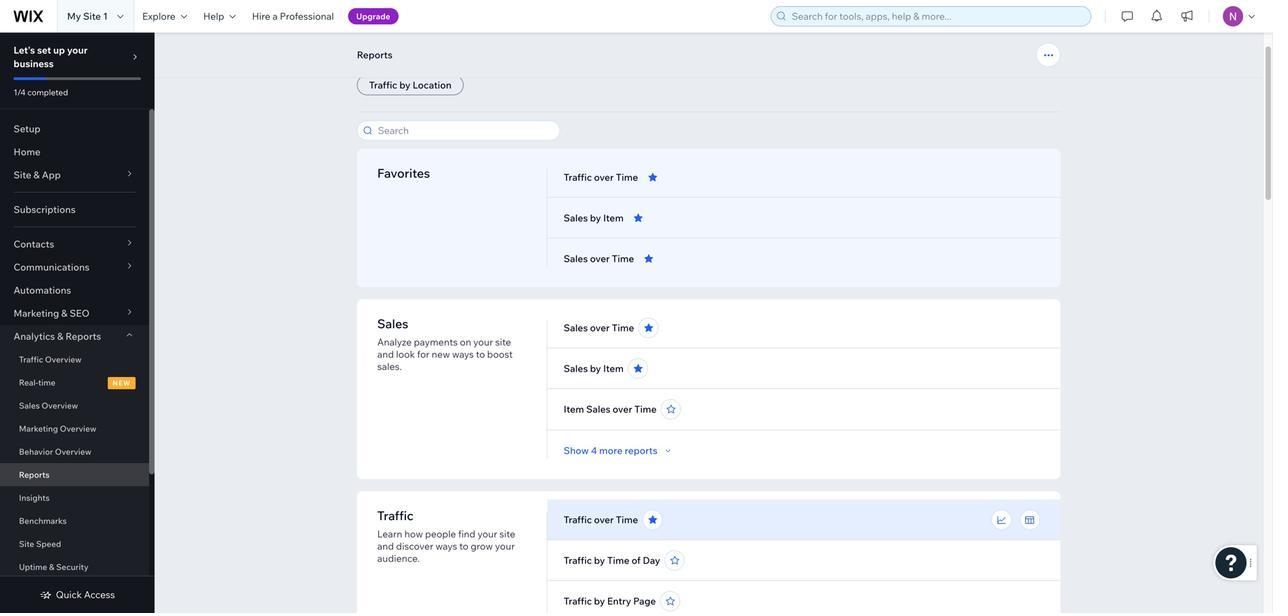 Task type: describe. For each thing, give the bounding box(es) containing it.
set
[[37, 44, 51, 56]]

real-time
[[19, 377, 55, 388]]

page
[[634, 595, 656, 607]]

and inside sales analyze payments on your site and look for new ways to boost sales.
[[377, 348, 394, 360]]

sales inside sidebar element
[[19, 400, 40, 411]]

communications
[[14, 261, 90, 273]]

reports inside analytics & reports dropdown button
[[66, 330, 101, 342]]

quick access button
[[40, 589, 115, 601]]

insights link
[[0, 486, 149, 509]]

recently
[[357, 51, 407, 66]]

overview for sales overview
[[42, 400, 78, 411]]

people
[[425, 528, 456, 540]]

show
[[564, 445, 589, 456]]

on
[[460, 336, 471, 348]]

learn
[[377, 528, 402, 540]]

4
[[591, 445, 597, 456]]

grow
[[471, 540, 493, 552]]

2 vertical spatial item
[[564, 403, 584, 415]]

0 vertical spatial item
[[603, 212, 624, 224]]

setup
[[14, 123, 41, 135]]

home link
[[0, 140, 149, 163]]

let's set up your business
[[14, 44, 88, 70]]

marketing & seo
[[14, 307, 90, 319]]

uptime
[[19, 562, 47, 572]]

payments
[[414, 336, 458, 348]]

Search for tools, apps, help & more... field
[[788, 7, 1087, 26]]

explore
[[142, 10, 176, 22]]

home
[[14, 146, 41, 158]]

sales overview
[[19, 400, 78, 411]]

my
[[67, 10, 81, 22]]

hire a professional
[[252, 10, 334, 22]]

1
[[103, 10, 108, 22]]

1/4
[[14, 87, 26, 97]]

contacts
[[14, 238, 54, 250]]

marketing for marketing overview
[[19, 424, 58, 434]]

reports
[[625, 445, 658, 456]]

& for site
[[33, 169, 40, 181]]

site for site & app
[[14, 169, 31, 181]]

completed
[[27, 87, 68, 97]]

hire
[[252, 10, 270, 22]]

overview for marketing overview
[[60, 424, 96, 434]]

site speed
[[19, 539, 61, 549]]

sales.
[[377, 360, 402, 372]]

reports link
[[0, 463, 149, 486]]

1/4 completed
[[14, 87, 68, 97]]

reports for reports button
[[357, 49, 393, 61]]

sales overview link
[[0, 394, 149, 417]]

app
[[42, 169, 61, 181]]

for
[[417, 348, 430, 360]]

traffic inside sidebar element
[[19, 354, 43, 365]]

hire a professional link
[[244, 0, 342, 33]]

behavior overview link
[[0, 440, 149, 463]]

look
[[396, 348, 415, 360]]

seo
[[70, 307, 90, 319]]

traffic by entry page
[[564, 595, 656, 607]]

contacts button
[[0, 233, 149, 256]]

behavior
[[19, 447, 53, 457]]

quick access
[[56, 589, 115, 601]]

your inside sales analyze payments on your site and look for new ways to boost sales.
[[474, 336, 493, 348]]

your right "grow"
[[495, 540, 515, 552]]

favorites
[[377, 165, 430, 181]]

ways inside sales analyze payments on your site and look for new ways to boost sales.
[[452, 348, 474, 360]]

2 sales over time from the top
[[564, 322, 634, 334]]

2 sales by item from the top
[[564, 362, 624, 374]]

site inside the traffic learn how people find your site and discover ways to grow your audience.
[[500, 528, 516, 540]]

1 sales by item from the top
[[564, 212, 624, 224]]

show 4 more reports
[[564, 445, 658, 456]]

my site 1
[[67, 10, 108, 22]]

marketing for marketing & seo
[[14, 307, 59, 319]]

subscriptions link
[[0, 198, 149, 221]]

and inside the traffic learn how people find your site and discover ways to grow your audience.
[[377, 540, 394, 552]]

subscriptions
[[14, 203, 76, 215]]

your inside let's set up your business
[[67, 44, 88, 56]]

uptime & security link
[[0, 555, 149, 578]]

of
[[632, 554, 641, 566]]

benchmarks
[[19, 516, 67, 526]]

marketing overview
[[19, 424, 96, 434]]

traffic inside the traffic learn how people find your site and discover ways to grow your audience.
[[377, 508, 414, 523]]

to inside the traffic learn how people find your site and discover ways to grow your audience.
[[460, 540, 469, 552]]

day
[[643, 554, 660, 566]]

how
[[405, 528, 423, 540]]

2 traffic over time from the top
[[564, 514, 638, 526]]

benchmarks link
[[0, 509, 149, 532]]

discover
[[396, 540, 434, 552]]

speed
[[36, 539, 61, 549]]

new
[[432, 348, 450, 360]]

1 vertical spatial item
[[603, 362, 624, 374]]

Search field
[[374, 121, 556, 140]]

analytics & reports
[[14, 330, 101, 342]]

help button
[[195, 0, 244, 33]]

ways inside the traffic learn how people find your site and discover ways to grow your audience.
[[436, 540, 457, 552]]

sales inside sales analyze payments on your site and look for new ways to boost sales.
[[377, 316, 409, 331]]

security
[[56, 562, 89, 572]]



Task type: locate. For each thing, give the bounding box(es) containing it.
0 vertical spatial marketing
[[14, 307, 59, 319]]

ways down the people
[[436, 540, 457, 552]]

reports inside reports button
[[357, 49, 393, 61]]

& left app
[[33, 169, 40, 181]]

site inside sales analyze payments on your site and look for new ways to boost sales.
[[495, 336, 511, 348]]

entry
[[607, 595, 631, 607]]

by
[[400, 79, 411, 91], [590, 212, 601, 224], [590, 362, 601, 374], [594, 554, 605, 566], [594, 595, 605, 607]]

marketing & seo button
[[0, 302, 149, 325]]

time
[[616, 171, 638, 183], [612, 253, 634, 264], [612, 322, 634, 334], [635, 403, 657, 415], [616, 514, 638, 526], [607, 554, 630, 566]]

boost
[[487, 348, 513, 360]]

& down marketing & seo
[[57, 330, 63, 342]]

1 vertical spatial and
[[377, 540, 394, 552]]

site left speed
[[19, 539, 34, 549]]

site
[[495, 336, 511, 348], [500, 528, 516, 540]]

new
[[113, 379, 131, 387]]

a
[[273, 10, 278, 22]]

let's
[[14, 44, 35, 56]]

location
[[413, 79, 452, 91]]

traffic by location
[[369, 79, 452, 91]]

more
[[599, 445, 623, 456]]

automations link
[[0, 279, 149, 302]]

1 vertical spatial sales by item
[[564, 362, 624, 374]]

setup link
[[0, 117, 149, 140]]

overview down the sales overview link
[[60, 424, 96, 434]]

reports button
[[350, 45, 399, 65]]

1 vertical spatial marketing
[[19, 424, 58, 434]]

ways
[[452, 348, 474, 360], [436, 540, 457, 552]]

site speed link
[[0, 532, 149, 555]]

2 vertical spatial site
[[19, 539, 34, 549]]

1 vertical spatial site
[[500, 528, 516, 540]]

overview down analytics & reports
[[45, 354, 82, 365]]

communications button
[[0, 256, 149, 279]]

and up sales.
[[377, 348, 394, 360]]

marketing up behavior
[[19, 424, 58, 434]]

overview
[[45, 354, 82, 365], [42, 400, 78, 411], [60, 424, 96, 434], [55, 447, 91, 457]]

traffic over time
[[564, 171, 638, 183], [564, 514, 638, 526]]

site down home in the left of the page
[[14, 169, 31, 181]]

0 vertical spatial reports
[[357, 49, 393, 61]]

behavior overview
[[19, 447, 91, 457]]

analytics & reports button
[[0, 325, 149, 348]]

reports down seo
[[66, 330, 101, 342]]

professional
[[280, 10, 334, 22]]

0 vertical spatial to
[[476, 348, 485, 360]]

automations
[[14, 284, 71, 296]]

& inside dropdown button
[[61, 307, 68, 319]]

overview down marketing overview link
[[55, 447, 91, 457]]

site & app button
[[0, 163, 149, 186]]

1 vertical spatial site
[[14, 169, 31, 181]]

1 horizontal spatial reports
[[66, 330, 101, 342]]

your
[[67, 44, 88, 56], [474, 336, 493, 348], [478, 528, 498, 540], [495, 540, 515, 552]]

0 vertical spatial sales over time
[[564, 253, 634, 264]]

sales over time
[[564, 253, 634, 264], [564, 322, 634, 334]]

analytics
[[14, 330, 55, 342]]

upgrade button
[[348, 8, 399, 24]]

uptime & security
[[19, 562, 89, 572]]

marketing
[[14, 307, 59, 319], [19, 424, 58, 434]]

0 vertical spatial and
[[377, 348, 394, 360]]

item sales over time
[[564, 403, 657, 415]]

2 vertical spatial reports
[[19, 470, 50, 480]]

1 sales over time from the top
[[564, 253, 634, 264]]

reports inside "reports" link
[[19, 470, 50, 480]]

site & app
[[14, 169, 61, 181]]

1 and from the top
[[377, 348, 394, 360]]

real-
[[19, 377, 38, 388]]

site inside site & app dropdown button
[[14, 169, 31, 181]]

0 vertical spatial site
[[495, 336, 511, 348]]

show 4 more reports button
[[564, 445, 674, 457]]

site for site speed
[[19, 539, 34, 549]]

traffic by time of day
[[564, 554, 660, 566]]

viewed
[[410, 51, 451, 66]]

your right on
[[474, 336, 493, 348]]

over
[[594, 171, 614, 183], [590, 253, 610, 264], [590, 322, 610, 334], [613, 403, 633, 415], [594, 514, 614, 526]]

to left the boost
[[476, 348, 485, 360]]

to down find
[[460, 540, 469, 552]]

0 vertical spatial ways
[[452, 348, 474, 360]]

overview for behavior overview
[[55, 447, 91, 457]]

to inside sales analyze payments on your site and look for new ways to boost sales.
[[476, 348, 485, 360]]

0 horizontal spatial reports
[[19, 470, 50, 480]]

&
[[33, 169, 40, 181], [61, 307, 68, 319], [57, 330, 63, 342], [49, 562, 54, 572]]

1 vertical spatial traffic over time
[[564, 514, 638, 526]]

1 vertical spatial sales over time
[[564, 322, 634, 334]]

reports
[[357, 49, 393, 61], [66, 330, 101, 342], [19, 470, 50, 480]]

traffic overview
[[19, 354, 82, 365]]

find
[[458, 528, 476, 540]]

0 vertical spatial site
[[83, 10, 101, 22]]

1 vertical spatial ways
[[436, 540, 457, 552]]

site left the 1
[[83, 10, 101, 22]]

quick
[[56, 589, 82, 601]]

sales by item
[[564, 212, 624, 224], [564, 362, 624, 374]]

reports up insights at bottom
[[19, 470, 50, 480]]

2 and from the top
[[377, 540, 394, 552]]

up
[[53, 44, 65, 56]]

overview for traffic overview
[[45, 354, 82, 365]]

your right up
[[67, 44, 88, 56]]

0 horizontal spatial to
[[460, 540, 469, 552]]

sales analyze payments on your site and look for new ways to boost sales.
[[377, 316, 513, 372]]

1 traffic over time from the top
[[564, 171, 638, 183]]

site up the boost
[[495, 336, 511, 348]]

traffic by location link
[[357, 75, 464, 95]]

1 vertical spatial to
[[460, 540, 469, 552]]

1 vertical spatial reports
[[66, 330, 101, 342]]

help
[[203, 10, 224, 22]]

0 vertical spatial sales by item
[[564, 212, 624, 224]]

1 horizontal spatial to
[[476, 348, 485, 360]]

time
[[38, 377, 55, 388]]

& for analytics
[[57, 330, 63, 342]]

traffic overview link
[[0, 348, 149, 371]]

site right find
[[500, 528, 516, 540]]

access
[[84, 589, 115, 601]]

sales
[[564, 212, 588, 224], [564, 253, 588, 264], [377, 316, 409, 331], [564, 322, 588, 334], [564, 362, 588, 374], [19, 400, 40, 411], [586, 403, 611, 415]]

sidebar element
[[0, 33, 155, 613]]

analyze
[[377, 336, 412, 348]]

2 horizontal spatial reports
[[357, 49, 393, 61]]

traffic learn how people find your site and discover ways to grow your audience.
[[377, 508, 516, 564]]

overview up marketing overview
[[42, 400, 78, 411]]

upgrade
[[356, 11, 390, 21]]

& right uptime
[[49, 562, 54, 572]]

business
[[14, 58, 54, 70]]

reports for "reports" link
[[19, 470, 50, 480]]

marketing inside dropdown button
[[14, 307, 59, 319]]

& for marketing
[[61, 307, 68, 319]]

item
[[603, 212, 624, 224], [603, 362, 624, 374], [564, 403, 584, 415]]

and down learn
[[377, 540, 394, 552]]

marketing overview link
[[0, 417, 149, 440]]

0 vertical spatial traffic over time
[[564, 171, 638, 183]]

site
[[83, 10, 101, 22], [14, 169, 31, 181], [19, 539, 34, 549]]

ways down on
[[452, 348, 474, 360]]

recently viewed
[[357, 51, 451, 66]]

insights
[[19, 493, 50, 503]]

audience.
[[377, 552, 420, 564]]

site inside site speed link
[[19, 539, 34, 549]]

your up "grow"
[[478, 528, 498, 540]]

& for uptime
[[49, 562, 54, 572]]

reports down the upgrade at the top of page
[[357, 49, 393, 61]]

marketing up analytics
[[14, 307, 59, 319]]

& left seo
[[61, 307, 68, 319]]



